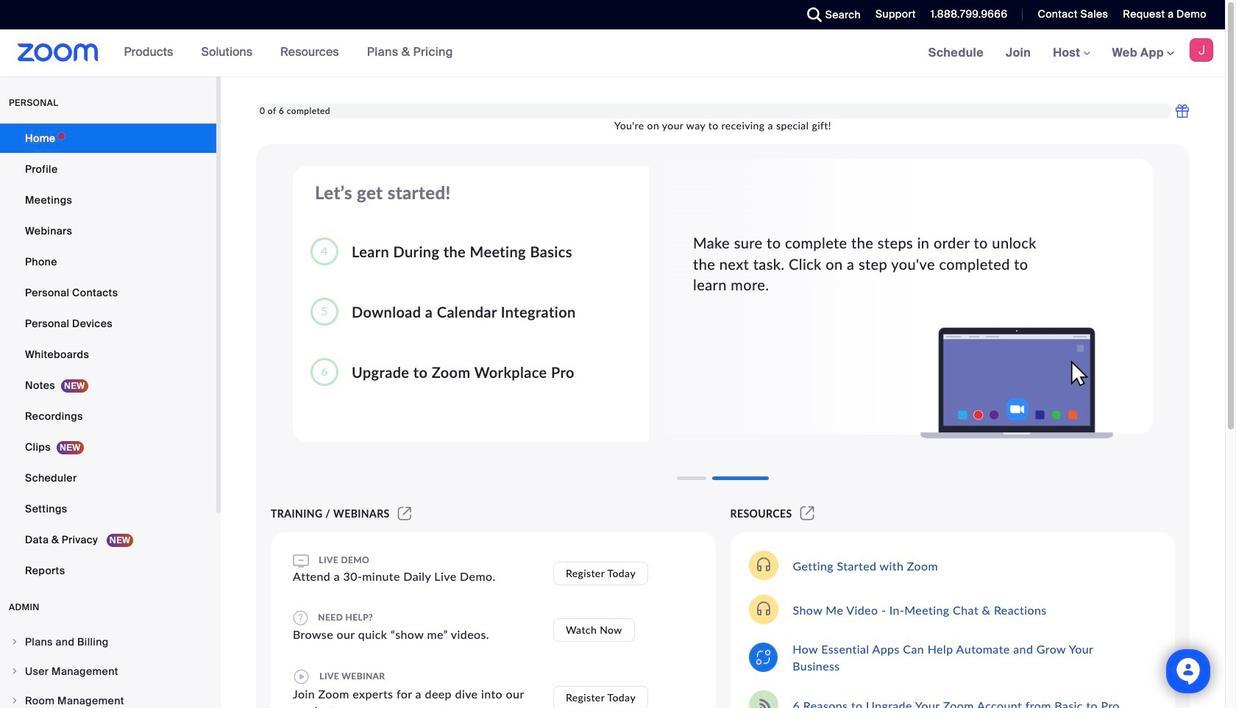 Task type: vqa. For each thing, say whether or not it's contained in the screenshot.
Time.
no



Task type: locate. For each thing, give the bounding box(es) containing it.
menu item
[[0, 629, 216, 656], [0, 658, 216, 686], [0, 687, 216, 709]]

banner
[[0, 29, 1225, 77]]

1 horizontal spatial window new image
[[798, 508, 817, 520]]

right image for 3rd menu item from the top of the admin menu menu at the left bottom of the page
[[10, 697, 19, 706]]

right image
[[10, 668, 19, 676], [10, 697, 19, 706]]

window new image
[[396, 508, 414, 520], [798, 508, 817, 520]]

0 vertical spatial right image
[[10, 668, 19, 676]]

0 vertical spatial menu item
[[0, 629, 216, 656]]

zoom logo image
[[18, 43, 98, 62]]

profile picture image
[[1190, 38, 1214, 62]]

1 vertical spatial right image
[[10, 697, 19, 706]]

1 window new image from the left
[[396, 508, 414, 520]]

personal menu menu
[[0, 124, 216, 587]]

0 horizontal spatial window new image
[[396, 508, 414, 520]]

1 right image from the top
[[10, 668, 19, 676]]

2 vertical spatial menu item
[[0, 687, 216, 709]]

meetings navigation
[[918, 29, 1225, 77]]

2 right image from the top
[[10, 697, 19, 706]]

1 vertical spatial menu item
[[0, 658, 216, 686]]

1 menu item from the top
[[0, 629, 216, 656]]

admin menu menu
[[0, 629, 216, 709]]



Task type: describe. For each thing, give the bounding box(es) containing it.
2 window new image from the left
[[798, 508, 817, 520]]

product information navigation
[[113, 29, 464, 77]]

2 menu item from the top
[[0, 658, 216, 686]]

3 menu item from the top
[[0, 687, 216, 709]]

right image
[[10, 638, 19, 647]]

right image for 2nd menu item from the bottom
[[10, 668, 19, 676]]



